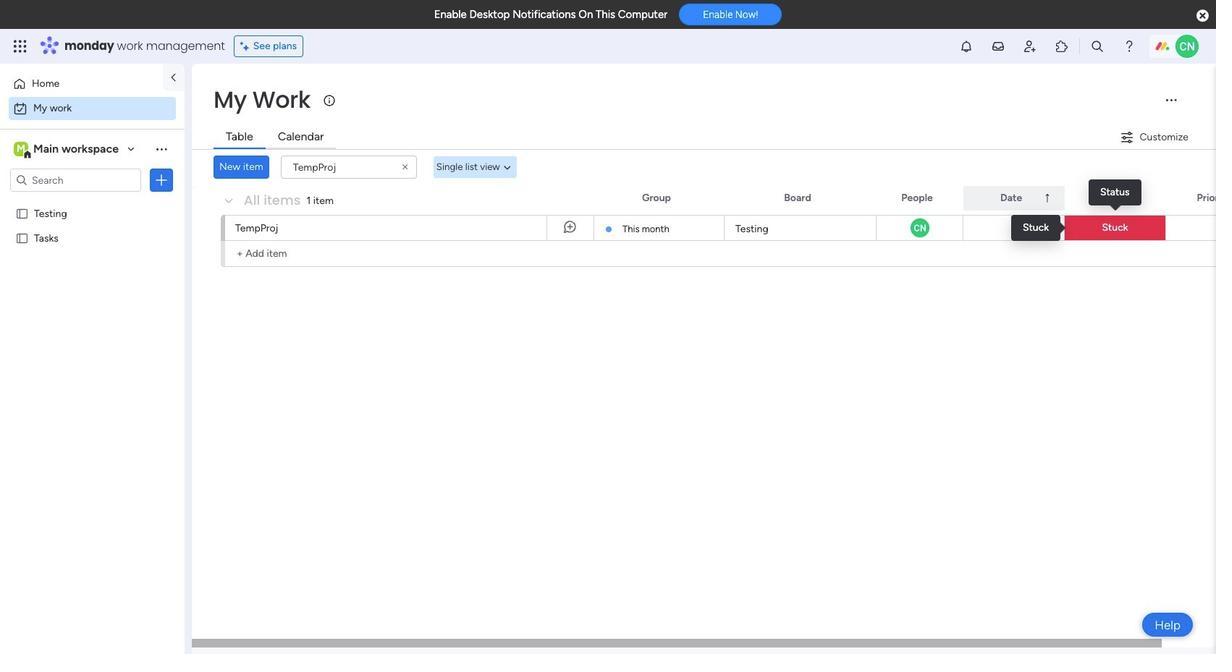 Task type: vqa. For each thing, say whether or not it's contained in the screenshot.
search field in the top left of the page
yes



Task type: describe. For each thing, give the bounding box(es) containing it.
workspace selection element
[[14, 140, 121, 159]]

search everything image
[[1090, 39, 1105, 54]]

cool name image
[[1176, 35, 1199, 58]]

monday marketplace image
[[1055, 39, 1069, 54]]

invite members image
[[1023, 39, 1037, 54]]

public board image
[[15, 206, 29, 220]]

Search in workspace field
[[30, 172, 121, 189]]

2 tab from the left
[[265, 126, 336, 149]]

cool name image
[[909, 217, 931, 239]]

workspace options image
[[154, 142, 169, 156]]

menu image
[[1164, 93, 1179, 107]]

options image
[[154, 173, 169, 187]]



Task type: locate. For each thing, give the bounding box(es) containing it.
dapulse close image
[[1197, 9, 1209, 23]]

tab
[[214, 126, 265, 149], [265, 126, 336, 149]]

public board image
[[15, 231, 29, 245]]

help image
[[1122, 39, 1137, 54]]

select product image
[[13, 39, 28, 54]]

1 vertical spatial option
[[9, 97, 176, 120]]

Filter dashboard by text search field
[[281, 156, 417, 179]]

update feed image
[[991, 39, 1005, 54]]

1 tab from the left
[[214, 126, 265, 149]]

2 vertical spatial option
[[0, 200, 185, 203]]

list box
[[0, 198, 185, 446]]

tab list
[[214, 126, 336, 149]]

sort image
[[1042, 193, 1053, 204]]

column header
[[964, 186, 1065, 211]]

notifications image
[[959, 39, 974, 54]]

see plans image
[[240, 38, 253, 54]]

workspace image
[[14, 141, 28, 157]]

clear search image
[[399, 161, 411, 173]]

0 vertical spatial option
[[9, 72, 154, 96]]

option
[[9, 72, 154, 96], [9, 97, 176, 120], [0, 200, 185, 203]]

None search field
[[281, 156, 417, 179]]



